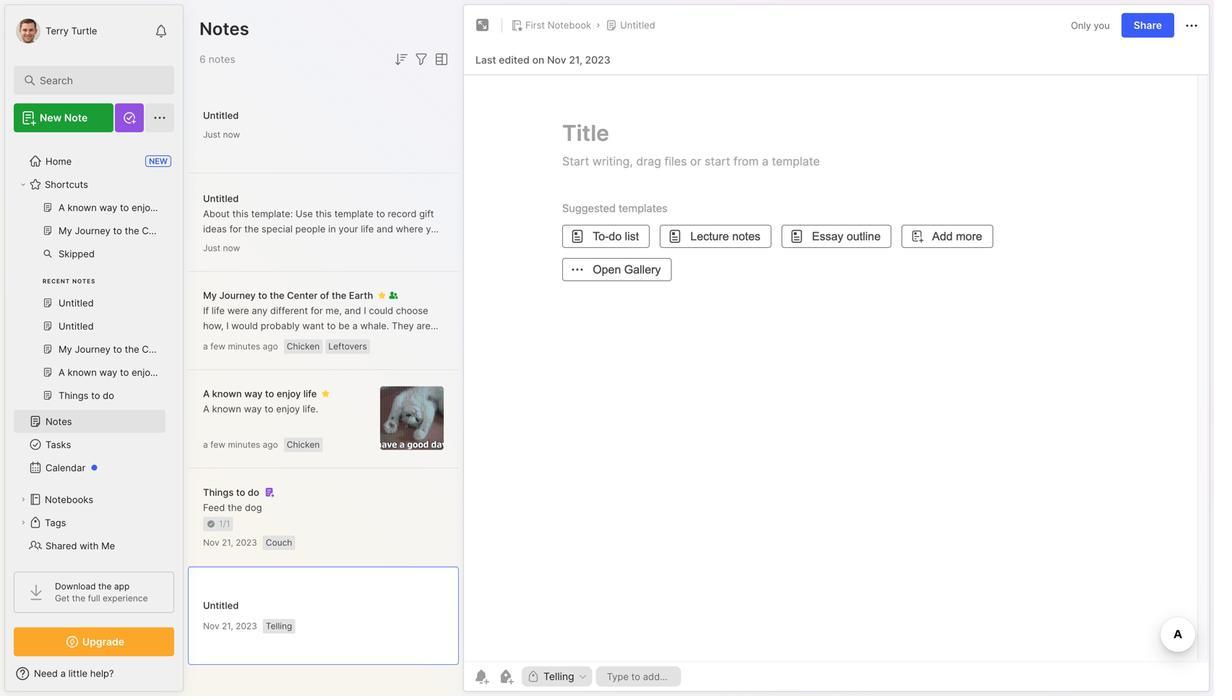 Task type: locate. For each thing, give the bounding box(es) containing it.
2 minutes from the top
[[228, 440, 260, 450]]

the up "different" at the top
[[270, 290, 285, 301]]

to
[[376, 208, 385, 219], [258, 290, 267, 301], [327, 320, 336, 331], [265, 388, 274, 399], [265, 403, 274, 415], [236, 487, 245, 498]]

on inside note window element
[[532, 54, 545, 66]]

1 horizontal spatial notes
[[72, 278, 96, 285]]

0 vertical spatial chicken
[[287, 341, 320, 352]]

on
[[532, 54, 545, 66], [293, 335, 304, 347]]

chicken for enjoy
[[287, 440, 320, 450]]

few up things
[[210, 440, 225, 450]]

tasks button
[[14, 433, 166, 456]]

about this template: use this template to record gift ideas for the special people in your life and where you can buy them when the time is right. this template...
[[203, 208, 442, 250]]

life up life.
[[303, 388, 317, 399]]

only
[[1071, 20, 1091, 31]]

untitled inside untitled button
[[620, 20, 656, 31]]

1 vertical spatial earth
[[307, 335, 331, 347]]

for
[[230, 223, 242, 235], [311, 305, 323, 316]]

largest
[[220, 335, 251, 347]]

1 vertical spatial life
[[212, 305, 225, 316]]

ago down a known way to enjoy life.
[[263, 440, 278, 450]]

0 horizontal spatial earth
[[307, 335, 331, 347]]

Search text field
[[40, 74, 155, 87]]

experience
[[103, 593, 148, 604]]

way up a known way to enjoy life.
[[244, 388, 263, 399]]

Add filters field
[[413, 51, 430, 68]]

1 vertical spatial nov
[[203, 538, 220, 548]]

0 vertical spatial for
[[230, 223, 242, 235]]

1 horizontal spatial you
[[1094, 20, 1110, 31]]

minutes for were
[[228, 341, 260, 352]]

expand notebooks image
[[19, 495, 27, 504]]

known up a known way to enjoy life.
[[212, 388, 242, 399]]

notes right the recent
[[72, 278, 96, 285]]

2 chicken from the top
[[287, 440, 320, 450]]

known down a known way to enjoy life
[[212, 403, 241, 415]]

0 vertical spatial just
[[203, 129, 221, 140]]

a
[[352, 320, 358, 331], [203, 341, 208, 352], [203, 440, 208, 450], [60, 668, 66, 679]]

life right if
[[212, 305, 225, 316]]

to down a known way to enjoy life
[[265, 403, 274, 415]]

1 nov 21, 2023 from the top
[[203, 538, 257, 548]]

1 a from the top
[[203, 388, 210, 399]]

0 horizontal spatial this
[[232, 208, 249, 219]]

you inside note window element
[[1094, 20, 1110, 31]]

life inside about this template: use this template to record gift ideas for the special people in your life and where you can buy them when the time is right. this template...
[[361, 223, 374, 235]]

upgrade
[[82, 636, 124, 648]]

0 vertical spatial now
[[223, 129, 240, 140]]

ago
[[263, 341, 278, 352], [263, 440, 278, 450]]

where
[[396, 223, 423, 235]]

to left record
[[376, 208, 385, 219]]

and up "this"
[[377, 223, 393, 235]]

0 vertical spatial nov 21, 2023
[[203, 538, 257, 548]]

0 vertical spatial known
[[212, 388, 242, 399]]

1 horizontal spatial life
[[303, 388, 317, 399]]

2 horizontal spatial life
[[361, 223, 374, 235]]

way for life
[[244, 388, 263, 399]]

2 nov 21, 2023 from the top
[[203, 621, 257, 631]]

1 vertical spatial telling
[[544, 670, 575, 683]]

few for if life were any different for me, and i could choose how, i would probably want to be a whale. they are the largest mammal on earth and masters of their vast d...
[[210, 341, 225, 352]]

for up want
[[311, 305, 323, 316]]

probably
[[261, 320, 300, 331]]

2 a few minutes ago from the top
[[203, 440, 278, 450]]

the down people
[[293, 239, 308, 250]]

1 vertical spatial just now
[[203, 243, 240, 253]]

of
[[320, 290, 329, 301], [391, 335, 400, 347]]

0 horizontal spatial on
[[293, 335, 304, 347]]

0 vertical spatial of
[[320, 290, 329, 301]]

of inside if life were any different for me, and i could choose how, i would probably want to be a whale. they are the largest mammal on earth and masters of their vast d...
[[391, 335, 400, 347]]

0 vertical spatial life
[[361, 223, 374, 235]]

choose
[[396, 305, 428, 316]]

special
[[262, 223, 293, 235]]

0 vertical spatial a few minutes ago
[[203, 341, 278, 352]]

untitled
[[620, 20, 656, 31], [203, 110, 239, 121], [203, 193, 239, 204], [203, 600, 239, 611]]

feed the dog
[[203, 502, 262, 513]]

1 horizontal spatial i
[[364, 305, 366, 316]]

0 vertical spatial you
[[1094, 20, 1110, 31]]

1 horizontal spatial telling
[[544, 670, 575, 683]]

a inside field
[[60, 668, 66, 679]]

0 vertical spatial minutes
[[228, 341, 260, 352]]

earth up could
[[349, 290, 373, 301]]

shared
[[46, 540, 77, 551]]

1 vertical spatial minutes
[[228, 440, 260, 450]]

on right edited at left
[[532, 54, 545, 66]]

shared with me link
[[14, 534, 166, 557]]

2 vertical spatial nov
[[203, 621, 220, 631]]

0 horizontal spatial you
[[426, 223, 442, 235]]

telling inside button
[[544, 670, 575, 683]]

2 enjoy from the top
[[276, 403, 300, 415]]

would
[[231, 320, 258, 331]]

0 vertical spatial way
[[244, 388, 263, 399]]

a left the little
[[60, 668, 66, 679]]

me
[[101, 540, 115, 551]]

notes up notes
[[200, 18, 249, 39]]

them
[[241, 239, 264, 250]]

none search field inside the main element
[[40, 72, 155, 89]]

21, for couch
[[222, 538, 233, 548]]

tasks
[[46, 439, 71, 450]]

0 vertical spatial nov
[[547, 54, 566, 66]]

1 vertical spatial ago
[[263, 440, 278, 450]]

and
[[377, 223, 393, 235], [345, 305, 361, 316], [334, 335, 350, 347]]

0 horizontal spatial life
[[212, 305, 225, 316]]

0 vertical spatial and
[[377, 223, 393, 235]]

full
[[88, 593, 100, 604]]

1 minutes from the top
[[228, 341, 260, 352]]

1 horizontal spatial earth
[[349, 290, 373, 301]]

were
[[227, 305, 249, 316]]

0 vertical spatial 21,
[[569, 54, 583, 66]]

Sort options field
[[393, 51, 410, 68]]

minutes
[[228, 341, 260, 352], [228, 440, 260, 450]]

Telling Tag actions field
[[575, 672, 588, 682]]

0 vertical spatial just now
[[203, 129, 240, 140]]

earth inside if life were any different for me, and i could choose how, i would probably want to be a whale. they are the largest mammal on earth and masters of their vast d...
[[307, 335, 331, 347]]

1 vertical spatial and
[[345, 305, 361, 316]]

1 vertical spatial known
[[212, 403, 241, 415]]

minutes down a known way to enjoy life.
[[228, 440, 260, 450]]

6
[[200, 53, 206, 65]]

untitled button
[[603, 15, 658, 35]]

you down gift
[[426, 223, 442, 235]]

a few minutes ago for way
[[203, 440, 278, 450]]

you right only at the right of page
[[1094, 20, 1110, 31]]

enjoy
[[277, 388, 301, 399], [276, 403, 300, 415]]

recent notes group
[[14, 196, 166, 416]]

calendar
[[46, 462, 86, 473]]

chicken down life.
[[287, 440, 320, 450]]

the up "full" at the left of the page
[[98, 581, 112, 592]]

of up 'me,'
[[320, 290, 329, 301]]

2 just now from the top
[[203, 243, 240, 253]]

2 just from the top
[[203, 243, 221, 253]]

1 chicken from the top
[[287, 341, 320, 352]]

tree
[[5, 141, 183, 589]]

the down 'things to do'
[[228, 502, 242, 513]]

0 horizontal spatial telling
[[266, 621, 292, 631]]

of down they at left top
[[391, 335, 400, 347]]

notebook
[[548, 20, 591, 31]]

0 horizontal spatial of
[[320, 290, 329, 301]]

for inside about this template: use this template to record gift ideas for the special people in your life and where you can buy them when the time is right. this template...
[[230, 223, 242, 235]]

i left could
[[364, 305, 366, 316]]

1 vertical spatial you
[[426, 223, 442, 235]]

1 vertical spatial way
[[244, 403, 262, 415]]

just now
[[203, 129, 240, 140], [203, 243, 240, 253]]

1 vertical spatial 2023
[[236, 538, 257, 548]]

ago down "probably"
[[263, 341, 278, 352]]

2 vertical spatial notes
[[46, 416, 72, 427]]

home
[[46, 156, 72, 167]]

notes up tasks
[[46, 416, 72, 427]]

1 vertical spatial on
[[293, 335, 304, 347]]

first notebook button
[[508, 15, 594, 35]]

2 known from the top
[[212, 403, 241, 415]]

add tag image
[[497, 668, 515, 685]]

2 a from the top
[[203, 403, 209, 415]]

0 horizontal spatial notes
[[46, 416, 72, 427]]

2 vertical spatial 21,
[[222, 621, 233, 631]]

be
[[339, 320, 350, 331]]

the up 'me,'
[[332, 290, 347, 301]]

add filters image
[[413, 51, 430, 68]]

2 ago from the top
[[263, 440, 278, 450]]

add a reminder image
[[473, 668, 490, 685]]

2 few from the top
[[210, 440, 225, 450]]

is
[[332, 239, 339, 250]]

0 horizontal spatial for
[[230, 223, 242, 235]]

few down the how,
[[210, 341, 225, 352]]

0 vertical spatial ago
[[263, 341, 278, 352]]

1 horizontal spatial of
[[391, 335, 400, 347]]

different
[[270, 305, 308, 316]]

few
[[210, 341, 225, 352], [210, 440, 225, 450]]

minutes down would
[[228, 341, 260, 352]]

2023 for couch
[[236, 538, 257, 548]]

1 vertical spatial i
[[226, 320, 229, 331]]

this
[[232, 208, 249, 219], [316, 208, 332, 219]]

shortcuts button
[[14, 173, 166, 196]]

telling
[[266, 621, 292, 631], [544, 670, 575, 683]]

way down a known way to enjoy life
[[244, 403, 262, 415]]

a right be
[[352, 320, 358, 331]]

in
[[328, 223, 336, 235]]

enjoy up a known way to enjoy life.
[[277, 388, 301, 399]]

notebooks link
[[14, 488, 166, 511]]

life up "this"
[[361, 223, 374, 235]]

tree containing home
[[5, 141, 183, 589]]

earth
[[349, 290, 373, 301], [307, 335, 331, 347]]

1 vertical spatial now
[[223, 243, 240, 253]]

chicken down want
[[287, 341, 320, 352]]

2 vertical spatial and
[[334, 335, 350, 347]]

i
[[364, 305, 366, 316], [226, 320, 229, 331]]

2023 inside note window element
[[585, 54, 611, 66]]

my journey to the center of the earth
[[203, 290, 373, 301]]

2 now from the top
[[223, 243, 240, 253]]

enjoy left life.
[[276, 403, 300, 415]]

now
[[223, 129, 240, 140], [223, 243, 240, 253]]

notes inside 'link'
[[46, 416, 72, 427]]

and down be
[[334, 335, 350, 347]]

1 horizontal spatial for
[[311, 305, 323, 316]]

center
[[287, 290, 318, 301]]

time
[[310, 239, 330, 250]]

0 vertical spatial a
[[203, 388, 210, 399]]

this up 'in'
[[316, 208, 332, 219]]

1 vertical spatial just
[[203, 243, 221, 253]]

known for a known way to enjoy life
[[212, 388, 242, 399]]

tags
[[45, 517, 66, 528]]

1 few from the top
[[210, 341, 225, 352]]

1 just from the top
[[203, 129, 221, 140]]

0 vertical spatial notes
[[200, 18, 249, 39]]

1 vertical spatial for
[[311, 305, 323, 316]]

21,
[[569, 54, 583, 66], [222, 538, 233, 548], [222, 621, 233, 631]]

ideas
[[203, 223, 227, 235]]

0 vertical spatial earth
[[349, 290, 373, 301]]

on down want
[[293, 335, 304, 347]]

help?
[[90, 668, 114, 679]]

0 vertical spatial on
[[532, 54, 545, 66]]

for up the buy
[[230, 223, 242, 235]]

1 enjoy from the top
[[277, 388, 301, 399]]

my
[[203, 290, 217, 301]]

1 vertical spatial a few minutes ago
[[203, 440, 278, 450]]

None search field
[[40, 72, 155, 89]]

life
[[361, 223, 374, 235], [212, 305, 225, 316], [303, 388, 317, 399]]

to left be
[[327, 320, 336, 331]]

to inside if life were any different for me, and i could choose how, i would probably want to be a whale. they are the largest mammal on earth and masters of their vast d...
[[327, 320, 336, 331]]

1 ago from the top
[[263, 341, 278, 352]]

share
[[1134, 19, 1162, 31]]

new
[[40, 112, 62, 124]]

1 vertical spatial notes
[[72, 278, 96, 285]]

1 vertical spatial chicken
[[287, 440, 320, 450]]

the up vast
[[203, 335, 218, 347]]

1 horizontal spatial this
[[316, 208, 332, 219]]

0 vertical spatial 2023
[[585, 54, 611, 66]]

1 vertical spatial 21,
[[222, 538, 233, 548]]

1 vertical spatial nov 21, 2023
[[203, 621, 257, 631]]

0 vertical spatial few
[[210, 341, 225, 352]]

i right the how,
[[226, 320, 229, 331]]

1 vertical spatial few
[[210, 440, 225, 450]]

nov for telling
[[203, 621, 220, 631]]

0 vertical spatial enjoy
[[277, 388, 301, 399]]

2 vertical spatial 2023
[[236, 621, 257, 631]]

1 vertical spatial enjoy
[[276, 403, 300, 415]]

this right about
[[232, 208, 249, 219]]

a few minutes ago
[[203, 341, 278, 352], [203, 440, 278, 450]]

a for a known way to enjoy life.
[[203, 403, 209, 415]]

1 horizontal spatial on
[[532, 54, 545, 66]]

a few minutes ago down a known way to enjoy life.
[[203, 440, 278, 450]]

0 vertical spatial telling
[[266, 621, 292, 631]]

leftovers
[[328, 341, 367, 352]]

d...
[[224, 351, 238, 362]]

minutes for way
[[228, 440, 260, 450]]

turtle
[[71, 25, 97, 37]]

1 a few minutes ago from the top
[[203, 341, 278, 352]]

a few minutes ago down would
[[203, 341, 278, 352]]

way
[[244, 388, 263, 399], [244, 403, 262, 415]]

this
[[368, 239, 386, 250]]

and up be
[[345, 305, 361, 316]]

earth down want
[[307, 335, 331, 347]]

1 this from the left
[[232, 208, 249, 219]]

2 vertical spatial life
[[303, 388, 317, 399]]

nov 21, 2023
[[203, 538, 257, 548], [203, 621, 257, 631]]

1 vertical spatial of
[[391, 335, 400, 347]]

1 vertical spatial a
[[203, 403, 209, 415]]

1 known from the top
[[212, 388, 242, 399]]

last
[[476, 54, 496, 66]]



Task type: vqa. For each thing, say whether or not it's contained in the screenshot.
Background image
no



Task type: describe. For each thing, give the bounding box(es) containing it.
for inside if life were any different for me, and i could choose how, i would probably want to be a whale. they are the largest mammal on earth and masters of their vast d...
[[311, 305, 323, 316]]

the down download
[[72, 593, 85, 604]]

dog
[[245, 502, 262, 513]]

calendar button
[[14, 456, 166, 479]]

life.
[[303, 403, 318, 415]]

upgrade button
[[14, 627, 174, 656]]

if life were any different for me, and i could choose how, i would probably want to be a whale. they are the largest mammal on earth and masters of their vast d...
[[203, 305, 431, 362]]

click to collapse image
[[183, 669, 193, 687]]

masters
[[353, 335, 388, 347]]

vast
[[203, 351, 222, 362]]

expand note image
[[474, 17, 492, 34]]

expand tags image
[[19, 518, 27, 527]]

6 notes
[[200, 53, 235, 65]]

telling button
[[522, 667, 593, 687]]

first notebook
[[526, 20, 591, 31]]

21, for telling
[[222, 621, 233, 631]]

if
[[203, 305, 209, 316]]

their
[[403, 335, 423, 347]]

note window element
[[463, 4, 1210, 695]]

get
[[55, 593, 70, 604]]

template:
[[251, 208, 293, 219]]

a for a known way to enjoy life
[[203, 388, 210, 399]]

about
[[203, 208, 230, 219]]

notes link
[[14, 410, 166, 433]]

few for a known way to enjoy life.
[[210, 440, 225, 450]]

enjoy for life.
[[276, 403, 300, 415]]

mammal
[[253, 335, 291, 347]]

use
[[296, 208, 313, 219]]

people
[[295, 223, 326, 235]]

and inside about this template: use this template to record gift ideas for the special people in your life and where you can buy them when the time is right. this template...
[[377, 223, 393, 235]]

the inside if life were any different for me, and i could choose how, i would probably want to be a whale. they are the largest mammal on earth and masters of their vast d...
[[203, 335, 218, 347]]

shared with me
[[46, 540, 115, 551]]

chicken for different
[[287, 341, 320, 352]]

couch
[[266, 538, 292, 548]]

terry turtle
[[46, 25, 97, 37]]

View options field
[[430, 51, 450, 68]]

main element
[[0, 0, 188, 696]]

edited
[[499, 54, 530, 66]]

template
[[334, 208, 374, 219]]

new
[[149, 157, 168, 166]]

nov 21, 2023 for couch
[[203, 538, 257, 548]]

first
[[526, 20, 545, 31]]

nov 21, 2023 for telling
[[203, 621, 257, 631]]

2 horizontal spatial notes
[[200, 18, 249, 39]]

can
[[203, 239, 219, 250]]

to left do
[[236, 487, 245, 498]]

the up the them
[[244, 223, 259, 235]]

share button
[[1122, 13, 1175, 38]]

download the app get the full experience
[[55, 581, 148, 604]]

Note Editor text field
[[464, 74, 1209, 661]]

a up things
[[203, 440, 208, 450]]

new note
[[40, 112, 88, 124]]

21, inside note window element
[[569, 54, 583, 66]]

template...
[[389, 239, 436, 250]]

notes
[[209, 53, 235, 65]]

on inside if life were any different for me, and i could choose how, i would probably want to be a whale. they are the largest mammal on earth and masters of their vast d...
[[293, 335, 304, 347]]

terry
[[46, 25, 69, 37]]

they
[[392, 320, 414, 331]]

want
[[302, 320, 324, 331]]

2 this from the left
[[316, 208, 332, 219]]

record
[[388, 208, 417, 219]]

0 horizontal spatial i
[[226, 320, 229, 331]]

download
[[55, 581, 96, 592]]

a down the how,
[[203, 341, 208, 352]]

are
[[417, 320, 431, 331]]

a known way to enjoy life
[[203, 388, 317, 399]]

a inside if life were any different for me, and i could choose how, i would probably want to be a whale. they are the largest mammal on earth and masters of their vast d...
[[352, 320, 358, 331]]

more actions image
[[1183, 17, 1201, 34]]

recent
[[43, 278, 70, 285]]

tags button
[[14, 511, 166, 534]]

way for life.
[[244, 403, 262, 415]]

known for a known way to enjoy life.
[[212, 403, 241, 415]]

how,
[[203, 320, 224, 331]]

More actions field
[[1183, 16, 1201, 34]]

app
[[114, 581, 130, 592]]

0 vertical spatial i
[[364, 305, 366, 316]]

recent notes
[[43, 278, 96, 285]]

to up the any
[[258, 290, 267, 301]]

need
[[34, 668, 58, 679]]

could
[[369, 305, 393, 316]]

Add tag field
[[606, 670, 672, 683]]

enjoy for life
[[277, 388, 301, 399]]

journey
[[219, 290, 256, 301]]

shortcuts
[[45, 179, 88, 190]]

note
[[64, 112, 88, 124]]

a few minutes ago for were
[[203, 341, 278, 352]]

when
[[266, 239, 291, 250]]

a known way to enjoy life.
[[203, 403, 318, 415]]

right.
[[342, 239, 365, 250]]

tree inside the main element
[[5, 141, 183, 589]]

need a little help?
[[34, 668, 114, 679]]

with
[[80, 540, 99, 551]]

you inside about this template: use this template to record gift ideas for the special people in your life and where you can buy them when the time is right. this template...
[[426, 223, 442, 235]]

last edited on nov 21, 2023
[[476, 54, 611, 66]]

2023 for telling
[[236, 621, 257, 631]]

your
[[339, 223, 358, 235]]

Account field
[[14, 17, 97, 46]]

1 just now from the top
[[203, 129, 240, 140]]

nov inside note window element
[[547, 54, 566, 66]]

WHAT'S NEW field
[[5, 662, 183, 685]]

do
[[248, 487, 259, 498]]

ago for any
[[263, 341, 278, 352]]

to inside about this template: use this template to record gift ideas for the special people in your life and where you can buy them when the time is right. this template...
[[376, 208, 385, 219]]

me,
[[326, 305, 342, 316]]

gift
[[419, 208, 434, 219]]

1/1
[[219, 519, 230, 529]]

little
[[68, 668, 88, 679]]

whale.
[[360, 320, 389, 331]]

notes inside 'group'
[[72, 278, 96, 285]]

any
[[252, 305, 268, 316]]

thumbnail image
[[380, 386, 444, 450]]

life inside if life were any different for me, and i could choose how, i would probably want to be a whale. they are the largest mammal on earth and masters of their vast d...
[[212, 305, 225, 316]]

ago for to
[[263, 440, 278, 450]]

to up a known way to enjoy life.
[[265, 388, 274, 399]]

buy
[[222, 239, 238, 250]]

1 now from the top
[[223, 129, 240, 140]]

nov for couch
[[203, 538, 220, 548]]

things to do
[[203, 487, 259, 498]]



